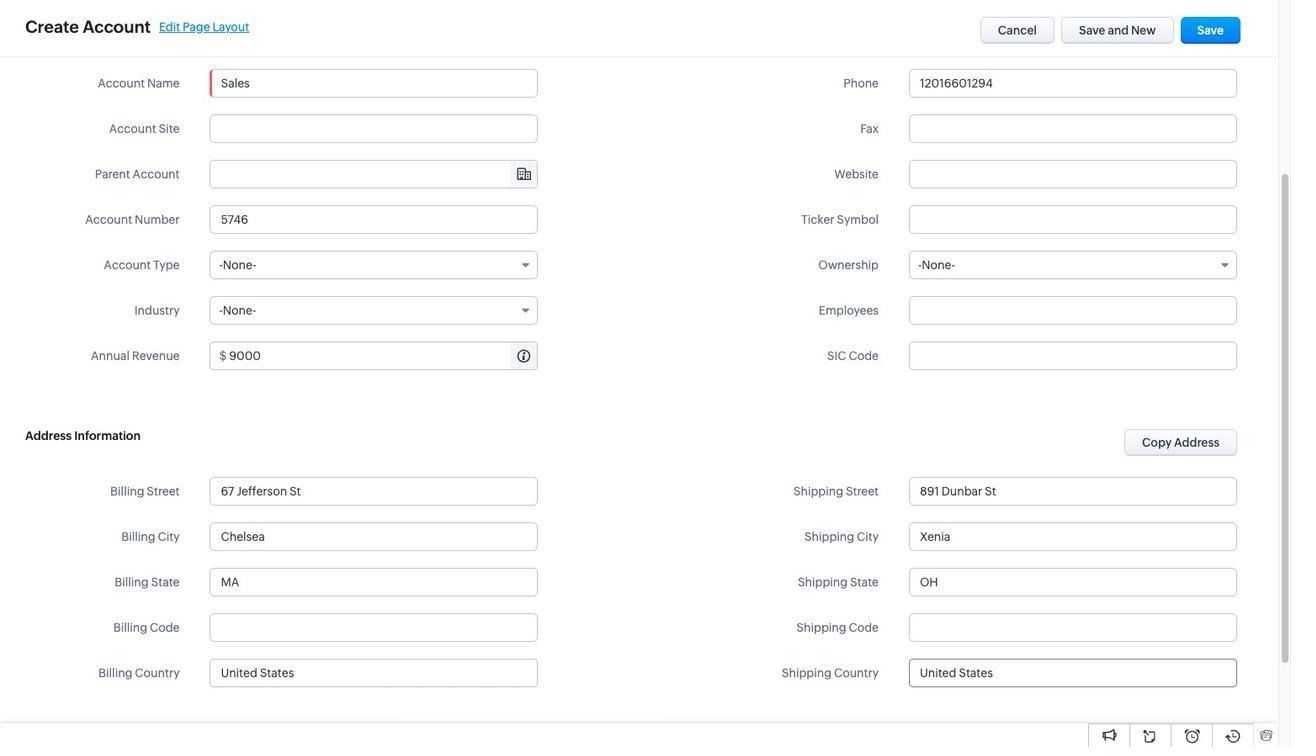 Task type: locate. For each thing, give the bounding box(es) containing it.
account left name
[[98, 77, 145, 90]]

-None- field
[[210, 251, 538, 280], [909, 251, 1238, 280], [210, 296, 538, 325]]

account for number
[[85, 213, 132, 226]]

-none- field for ticker symbol
[[909, 251, 1238, 280]]

billing code
[[113, 621, 180, 635]]

account right parent
[[133, 168, 180, 181]]

create account edit page layout
[[25, 17, 249, 36]]

country
[[135, 667, 180, 680], [834, 667, 879, 680]]

shipping for shipping code
[[797, 621, 847, 635]]

shipping down shipping street
[[805, 530, 855, 544]]

state for billing state
[[151, 576, 180, 589]]

-none-
[[219, 258, 256, 272], [918, 258, 955, 272], [219, 304, 256, 317]]

billing
[[110, 485, 144, 498], [121, 530, 155, 544], [115, 576, 149, 589], [113, 621, 147, 635], [99, 667, 133, 680]]

2 save from the left
[[1198, 24, 1224, 37]]

-none- field for account number
[[210, 251, 538, 280]]

code down the shipping state
[[849, 621, 879, 635]]

city for billing city
[[158, 530, 180, 544]]

2 city from the left
[[857, 530, 879, 544]]

0 horizontal spatial city
[[158, 530, 180, 544]]

name
[[147, 77, 180, 90]]

and
[[1108, 24, 1129, 37]]

annual
[[91, 349, 130, 363]]

account for type
[[104, 258, 151, 272]]

shipping up shipping city
[[794, 485, 844, 498]]

1 horizontal spatial street
[[846, 485, 879, 498]]

phone
[[844, 77, 879, 90]]

symbol
[[837, 213, 879, 226]]

fax
[[861, 122, 879, 136]]

-none- for account number
[[219, 258, 256, 272]]

state down 'billing city' at the bottom
[[151, 576, 180, 589]]

edit
[[159, 20, 180, 33]]

billing for billing code
[[113, 621, 147, 635]]

country down billing code
[[135, 667, 180, 680]]

save left and
[[1079, 24, 1106, 37]]

shipping city
[[805, 530, 879, 544]]

address
[[25, 429, 72, 443], [1174, 436, 1220, 450]]

1 horizontal spatial city
[[857, 530, 879, 544]]

0 horizontal spatial state
[[151, 576, 180, 589]]

billing for billing city
[[121, 530, 155, 544]]

code for billing code
[[150, 621, 180, 635]]

-none- for ticker symbol
[[918, 258, 955, 272]]

billing up billing country
[[113, 621, 147, 635]]

1 horizontal spatial address
[[1174, 436, 1220, 450]]

account down parent
[[85, 213, 132, 226]]

- right type
[[219, 258, 223, 272]]

save for save and new
[[1079, 24, 1106, 37]]

-
[[219, 258, 223, 272], [918, 258, 922, 272], [219, 304, 223, 317]]

account left "owner"
[[93, 31, 140, 45]]

country for billing country
[[135, 667, 180, 680]]

street up 'billing city' at the bottom
[[147, 485, 180, 498]]

street
[[147, 485, 180, 498], [846, 485, 879, 498]]

- right the ownership
[[918, 258, 922, 272]]

edit page layout link
[[159, 20, 249, 33]]

shipping up the shipping code
[[798, 576, 848, 589]]

parent
[[95, 168, 130, 181]]

none-
[[223, 258, 256, 272], [922, 258, 955, 272], [223, 304, 256, 317]]

account for owner
[[93, 31, 140, 45]]

2 street from the left
[[846, 485, 879, 498]]

shipping for shipping country
[[782, 667, 832, 680]]

account
[[83, 17, 151, 36], [93, 31, 140, 45], [98, 77, 145, 90], [109, 122, 156, 136], [133, 168, 180, 181], [85, 213, 132, 226], [104, 258, 151, 272]]

billing up billing code
[[115, 576, 149, 589]]

state down shipping city
[[850, 576, 879, 589]]

2 country from the left
[[834, 667, 879, 680]]

account left type
[[104, 258, 151, 272]]

None field
[[211, 161, 538, 188], [211, 660, 538, 687], [910, 660, 1237, 687], [211, 161, 538, 188], [211, 660, 538, 687], [910, 660, 1237, 687]]

None text field
[[909, 69, 1238, 98], [210, 114, 538, 143], [909, 114, 1238, 143], [211, 161, 538, 188], [909, 296, 1238, 325], [229, 343, 538, 370], [210, 477, 538, 506], [909, 477, 1238, 506], [909, 523, 1238, 551], [210, 568, 538, 597], [909, 568, 1238, 597], [909, 614, 1238, 642], [909, 69, 1238, 98], [210, 114, 538, 143], [909, 114, 1238, 143], [211, 161, 538, 188], [909, 296, 1238, 325], [229, 343, 538, 370], [210, 477, 538, 506], [909, 477, 1238, 506], [909, 523, 1238, 551], [210, 568, 538, 597], [909, 568, 1238, 597], [909, 614, 1238, 642]]

save right new at the top
[[1198, 24, 1224, 37]]

website
[[835, 168, 879, 181]]

country for shipping country
[[834, 667, 879, 680]]

shipping down the shipping code
[[782, 667, 832, 680]]

1 city from the left
[[158, 530, 180, 544]]

1 horizontal spatial state
[[850, 576, 879, 589]]

billing country
[[99, 667, 180, 680]]

industry
[[134, 304, 180, 317]]

address right copy
[[1174, 436, 1220, 450]]

1 save from the left
[[1079, 24, 1106, 37]]

save
[[1079, 24, 1106, 37], [1198, 24, 1224, 37]]

account left site
[[109, 122, 156, 136]]

shipping up shipping country
[[797, 621, 847, 635]]

1 street from the left
[[147, 485, 180, 498]]

billing up 'billing city' at the bottom
[[110, 485, 144, 498]]

account for site
[[109, 122, 156, 136]]

page
[[183, 20, 210, 33]]

billing city
[[121, 530, 180, 544]]

None text field
[[210, 69, 538, 98], [909, 160, 1238, 189], [210, 205, 538, 234], [909, 205, 1238, 234], [909, 342, 1238, 370], [210, 523, 538, 551], [210, 614, 538, 642], [211, 660, 538, 687], [910, 660, 1237, 687], [210, 69, 538, 98], [909, 160, 1238, 189], [210, 205, 538, 234], [909, 205, 1238, 234], [909, 342, 1238, 370], [210, 523, 538, 551], [210, 614, 538, 642], [211, 660, 538, 687], [910, 660, 1237, 687]]

0 horizontal spatial country
[[135, 667, 180, 680]]

country down the shipping code
[[834, 667, 879, 680]]

account site
[[109, 122, 180, 136]]

2 state from the left
[[850, 576, 879, 589]]

1 state from the left
[[151, 576, 180, 589]]

city for shipping city
[[857, 530, 879, 544]]

sic code
[[827, 349, 879, 363]]

billing for billing country
[[99, 667, 133, 680]]

save inside button
[[1079, 24, 1106, 37]]

create
[[25, 17, 79, 36]]

city up billing state
[[158, 530, 180, 544]]

1 horizontal spatial save
[[1198, 24, 1224, 37]]

- up $
[[219, 304, 223, 317]]

code down billing state
[[150, 621, 180, 635]]

city up the shipping state
[[857, 530, 879, 544]]

save for save
[[1198, 24, 1224, 37]]

code for sic code
[[849, 349, 879, 363]]

billing down billing street
[[121, 530, 155, 544]]

billing state
[[115, 576, 180, 589]]

billing for billing state
[[115, 576, 149, 589]]

code right sic at the right
[[849, 349, 879, 363]]

state
[[151, 576, 180, 589], [850, 576, 879, 589]]

billing down billing code
[[99, 667, 133, 680]]

parent account
[[95, 168, 180, 181]]

account owner
[[93, 31, 180, 45]]

0 horizontal spatial save
[[1079, 24, 1106, 37]]

none- for employees
[[922, 258, 955, 272]]

cancel
[[998, 24, 1037, 37]]

address left information
[[25, 429, 72, 443]]

code
[[849, 349, 879, 363], [150, 621, 180, 635], [849, 621, 879, 635]]

street up shipping city
[[846, 485, 879, 498]]

1 horizontal spatial country
[[834, 667, 879, 680]]

save inside button
[[1198, 24, 1224, 37]]

shipping
[[794, 485, 844, 498], [805, 530, 855, 544], [798, 576, 848, 589], [797, 621, 847, 635], [782, 667, 832, 680]]

1 country from the left
[[135, 667, 180, 680]]

billing street
[[110, 485, 180, 498]]

city
[[158, 530, 180, 544], [857, 530, 879, 544]]

ticker symbol
[[801, 213, 879, 226]]

shipping for shipping state
[[798, 576, 848, 589]]

0 horizontal spatial street
[[147, 485, 180, 498]]

street for billing street
[[147, 485, 180, 498]]



Task type: describe. For each thing, give the bounding box(es) containing it.
revenue
[[132, 349, 180, 363]]

site
[[159, 122, 180, 136]]

- for account type
[[219, 258, 223, 272]]

billing for billing street
[[110, 485, 144, 498]]

account number
[[85, 213, 180, 226]]

new
[[1131, 24, 1156, 37]]

shipping for shipping street
[[794, 485, 844, 498]]

number
[[135, 213, 180, 226]]

ownership
[[819, 258, 879, 272]]

account name
[[98, 77, 180, 90]]

none- for industry
[[223, 258, 256, 272]]

shipping for shipping city
[[805, 530, 855, 544]]

state for shipping state
[[850, 576, 879, 589]]

$
[[219, 349, 227, 363]]

information
[[74, 429, 141, 443]]

layout
[[212, 20, 249, 33]]

address information copy address
[[25, 429, 1220, 450]]

street for shipping street
[[846, 485, 879, 498]]

account type
[[104, 258, 180, 272]]

cancel button
[[981, 17, 1055, 44]]

shipping state
[[798, 576, 879, 589]]

- for industry
[[219, 304, 223, 317]]

copy address button
[[1125, 429, 1238, 456]]

owner
[[142, 31, 180, 45]]

account for name
[[98, 77, 145, 90]]

ticker
[[801, 213, 835, 226]]

save and new button
[[1062, 17, 1174, 44]]

shipping street
[[794, 485, 879, 498]]

sic
[[827, 349, 847, 363]]

code for shipping code
[[849, 621, 879, 635]]

type
[[153, 258, 180, 272]]

0 horizontal spatial address
[[25, 429, 72, 443]]

annual revenue
[[91, 349, 180, 363]]

- for ownership
[[918, 258, 922, 272]]

save and new
[[1079, 24, 1156, 37]]

save button
[[1181, 17, 1241, 44]]

copy
[[1142, 436, 1172, 450]]

employees
[[819, 304, 879, 317]]

shipping code
[[797, 621, 879, 635]]

shipping country
[[782, 667, 879, 680]]

account left edit at the left top
[[83, 17, 151, 36]]



Task type: vqa. For each thing, say whether or not it's contained in the screenshot.
Games in the list
no



